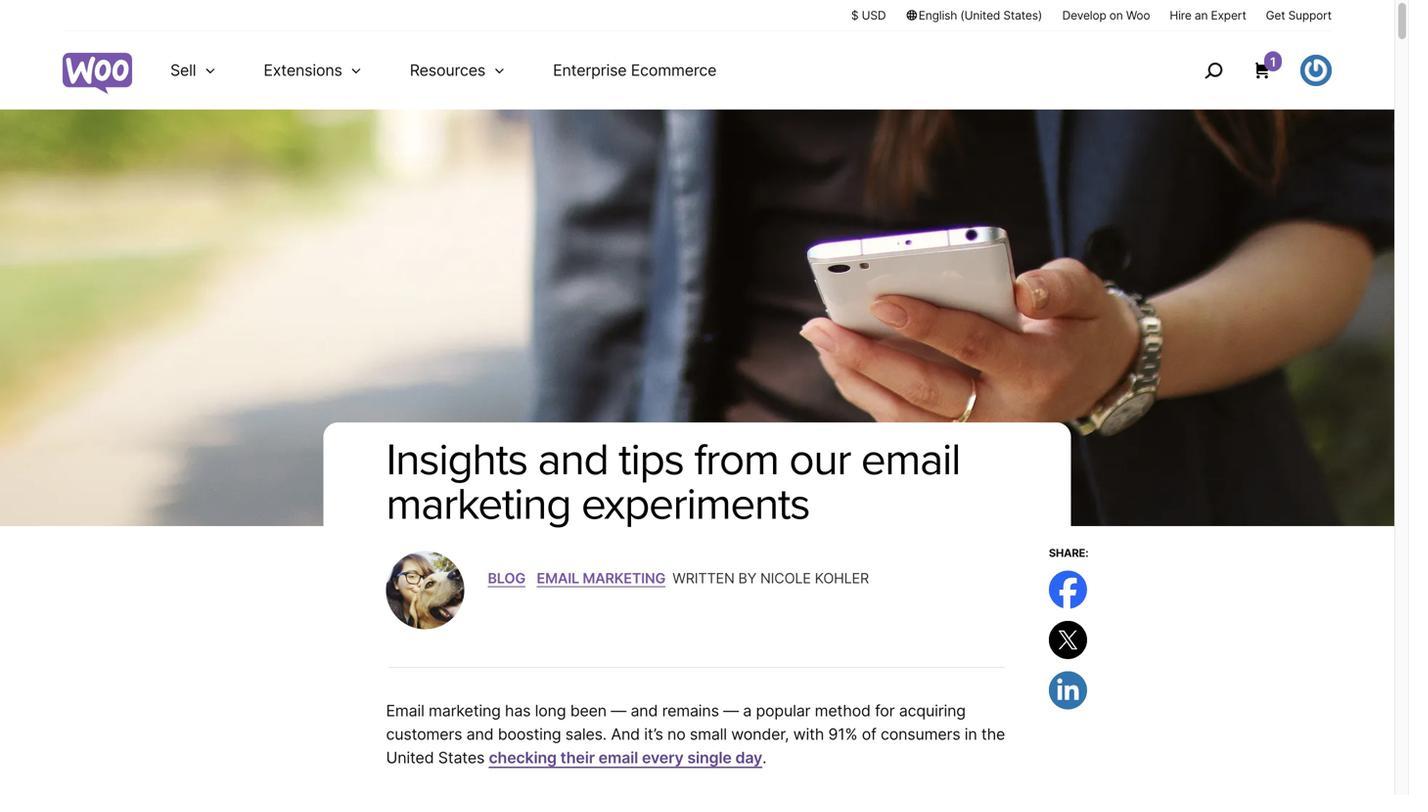Task type: vqa. For each thing, say whether or not it's contained in the screenshot.
FOR
yes



Task type: locate. For each thing, give the bounding box(es) containing it.
marketing
[[386, 478, 571, 532], [429, 702, 501, 721]]

tips
[[619, 434, 684, 488]]

resources button
[[386, 31, 530, 110]]

single
[[688, 749, 732, 768]]

and up states
[[467, 725, 494, 744]]

for
[[875, 702, 895, 721]]

hire
[[1170, 8, 1192, 23]]

marketing inside email marketing has long been — and remains — a popular method for acquiring customers and boosting sales. and it's no small wonder, with 91% of consumers in the united states
[[429, 702, 501, 721]]

nicole
[[761, 570, 811, 587]]

united
[[386, 749, 434, 768]]

sell button
[[147, 31, 240, 110]]

email
[[537, 570, 580, 587], [386, 702, 425, 721]]

1 vertical spatial .
[[763, 749, 767, 768]]

hire an expert
[[1170, 8, 1247, 23]]

and
[[611, 725, 640, 744]]

email marketing has long been — and remains — a popular method for acquiring customers and boosting sales. and it's no small wonder, with 91% of consumers in the united states
[[386, 702, 1006, 768]]

,
[[529, 569, 533, 588]]

email up customers
[[386, 702, 425, 721]]

— up the and
[[611, 702, 627, 721]]

hire an expert link
[[1170, 7, 1247, 23]]

written
[[673, 570, 735, 587]]

0 vertical spatial email
[[537, 570, 580, 587]]

(united
[[961, 8, 1001, 23]]

1 vertical spatial email
[[599, 749, 638, 768]]

2 vertical spatial and
[[467, 725, 494, 744]]

.
[[669, 569, 673, 588], [763, 749, 767, 768]]

email
[[861, 434, 961, 488], [599, 749, 638, 768]]

usd
[[862, 8, 886, 23]]

day
[[736, 749, 763, 768]]

0 horizontal spatial email
[[386, 702, 425, 721]]

1 vertical spatial and
[[631, 702, 658, 721]]

and inside the insights and tips from our email marketing experiments
[[538, 434, 608, 488]]

blog
[[488, 570, 526, 587]]

0 vertical spatial marketing
[[386, 478, 571, 532]]

1 horizontal spatial email
[[861, 434, 961, 488]]

and up it's
[[631, 702, 658, 721]]

2 horizontal spatial and
[[631, 702, 658, 721]]

marketing up blog link
[[386, 478, 571, 532]]

$ usd
[[852, 8, 886, 23]]

—
[[611, 702, 627, 721], [724, 702, 739, 721]]

email down the and
[[599, 749, 638, 768]]

— left a
[[724, 702, 739, 721]]

the
[[982, 725, 1006, 744]]

by
[[739, 570, 757, 587]]

. right marketing
[[669, 569, 673, 588]]

0 horizontal spatial .
[[669, 569, 673, 588]]

checking their email every single day link
[[489, 749, 763, 768]]

develop
[[1063, 8, 1107, 23]]

on
[[1110, 8, 1124, 23]]

and
[[538, 434, 608, 488], [631, 702, 658, 721], [467, 725, 494, 744]]

wonder,
[[732, 725, 789, 744]]

in
[[965, 725, 978, 744]]

0 vertical spatial and
[[538, 434, 608, 488]]

0 horizontal spatial —
[[611, 702, 627, 721]]

marketing up customers
[[429, 702, 501, 721]]

enterprise ecommerce link
[[530, 31, 740, 110]]

email right our
[[861, 434, 961, 488]]

0 vertical spatial email
[[861, 434, 961, 488]]

it's
[[644, 725, 663, 744]]

remains
[[662, 702, 719, 721]]

. down wonder,
[[763, 749, 767, 768]]

1 horizontal spatial —
[[724, 702, 739, 721]]

acquiring
[[899, 702, 966, 721]]

share:
[[1049, 547, 1089, 560]]

1 vertical spatial marketing
[[429, 702, 501, 721]]

1 horizontal spatial email
[[537, 570, 580, 587]]

enterprise ecommerce
[[553, 61, 717, 80]]

enterprise
[[553, 61, 627, 80]]

with
[[794, 725, 824, 744]]

1 horizontal spatial and
[[538, 434, 608, 488]]

resources
[[410, 61, 486, 80]]

of
[[862, 725, 877, 744]]

get support link
[[1266, 7, 1332, 23]]

method
[[815, 702, 871, 721]]

checking their email every single day .
[[489, 749, 767, 768]]

$ usd button
[[852, 7, 886, 23]]

1 vertical spatial email
[[386, 702, 425, 721]]

1 horizontal spatial .
[[763, 749, 767, 768]]

blog , email marketing .
[[488, 569, 673, 588]]

been
[[571, 702, 607, 721]]

popular
[[756, 702, 811, 721]]

email right ,
[[537, 570, 580, 587]]

extensions button
[[240, 31, 386, 110]]

open account menu image
[[1301, 55, 1332, 86]]

and left tips
[[538, 434, 608, 488]]



Task type: describe. For each thing, give the bounding box(es) containing it.
woo
[[1127, 8, 1151, 23]]

insights
[[386, 434, 528, 488]]

states)
[[1004, 8, 1043, 23]]

states
[[438, 749, 485, 768]]

checking their
[[489, 749, 595, 768]]

email inside blog , email marketing .
[[537, 570, 580, 587]]

english (united states)
[[919, 8, 1043, 23]]

marketing
[[583, 570, 666, 587]]

english
[[919, 8, 958, 23]]

small
[[690, 725, 727, 744]]

sell
[[170, 61, 196, 80]]

extensions
[[264, 61, 342, 80]]

email inside email marketing has long been — and remains — a popular method for acquiring customers and boosting sales. and it's no small wonder, with 91% of consumers in the united states
[[386, 702, 425, 721]]

from
[[694, 434, 779, 488]]

1 link
[[1253, 51, 1282, 80]]

english (united states) button
[[906, 7, 1043, 23]]

develop on woo
[[1063, 8, 1151, 23]]

email inside the insights and tips from our email marketing experiments
[[861, 434, 961, 488]]

has
[[505, 702, 531, 721]]

search image
[[1198, 55, 1230, 86]]

every
[[642, 749, 684, 768]]

service navigation menu element
[[1163, 39, 1332, 102]]

sales.
[[566, 725, 607, 744]]

experiments
[[581, 478, 810, 532]]

email marketing link
[[537, 570, 666, 587]]

2 — from the left
[[724, 702, 739, 721]]

blog link
[[488, 570, 526, 587]]

develop on woo link
[[1063, 7, 1151, 23]]

get
[[1266, 8, 1286, 23]]

boosting
[[498, 725, 561, 744]]

expert
[[1211, 8, 1247, 23]]

a
[[743, 702, 752, 721]]

insights and tips from our email marketing experiments
[[386, 434, 961, 532]]

marketing inside the insights and tips from our email marketing experiments
[[386, 478, 571, 532]]

1 — from the left
[[611, 702, 627, 721]]

0 vertical spatial .
[[669, 569, 673, 588]]

customers
[[386, 725, 462, 744]]

an
[[1195, 8, 1208, 23]]

no
[[668, 725, 686, 744]]

0 horizontal spatial email
[[599, 749, 638, 768]]

0 horizontal spatial and
[[467, 725, 494, 744]]

kohler
[[815, 570, 869, 587]]

long
[[535, 702, 566, 721]]

support
[[1289, 8, 1332, 23]]

our
[[789, 434, 851, 488]]

get support
[[1266, 8, 1332, 23]]

consumers
[[881, 725, 961, 744]]

written by nicole kohler
[[673, 570, 869, 587]]

ecommerce
[[631, 61, 717, 80]]

1
[[1271, 54, 1277, 70]]

91%
[[829, 725, 858, 744]]

$
[[852, 8, 859, 23]]



